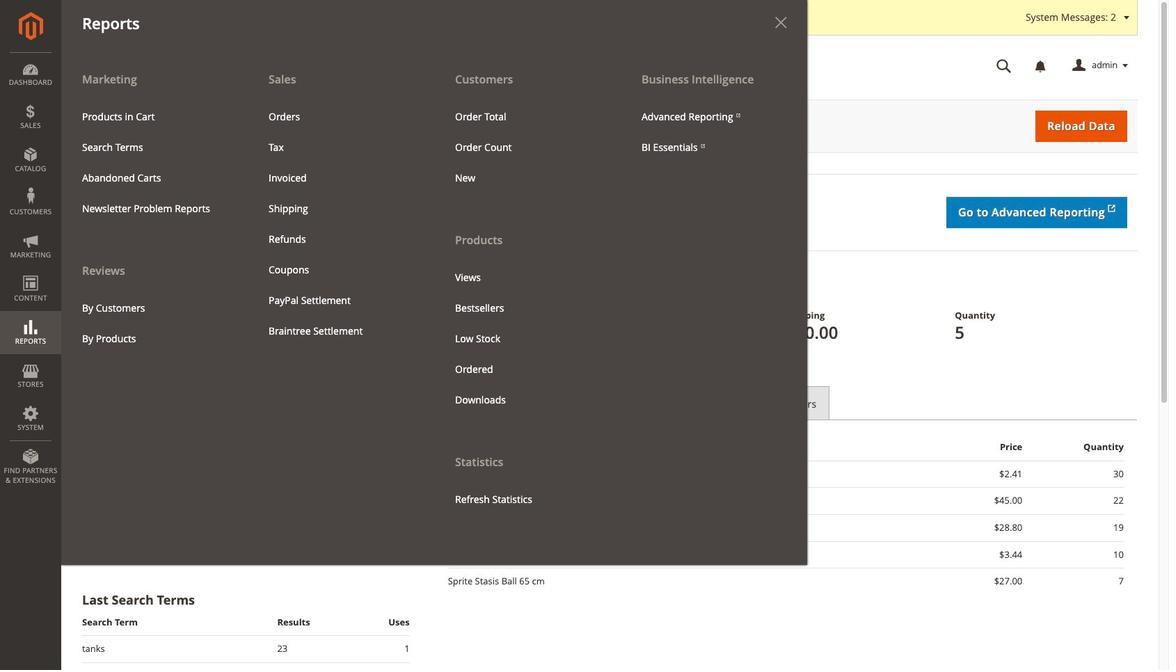 Task type: vqa. For each thing, say whether or not it's contained in the screenshot.
text field
no



Task type: locate. For each thing, give the bounding box(es) containing it.
magento admin panel image
[[18, 12, 43, 40]]

menu
[[61, 64, 808, 565], [61, 64, 248, 354], [435, 64, 621, 515], [72, 101, 237, 224], [258, 101, 424, 347], [445, 101, 611, 193], [632, 101, 797, 163], [445, 262, 611, 415], [72, 293, 237, 354]]

menu bar
[[0, 0, 808, 565]]



